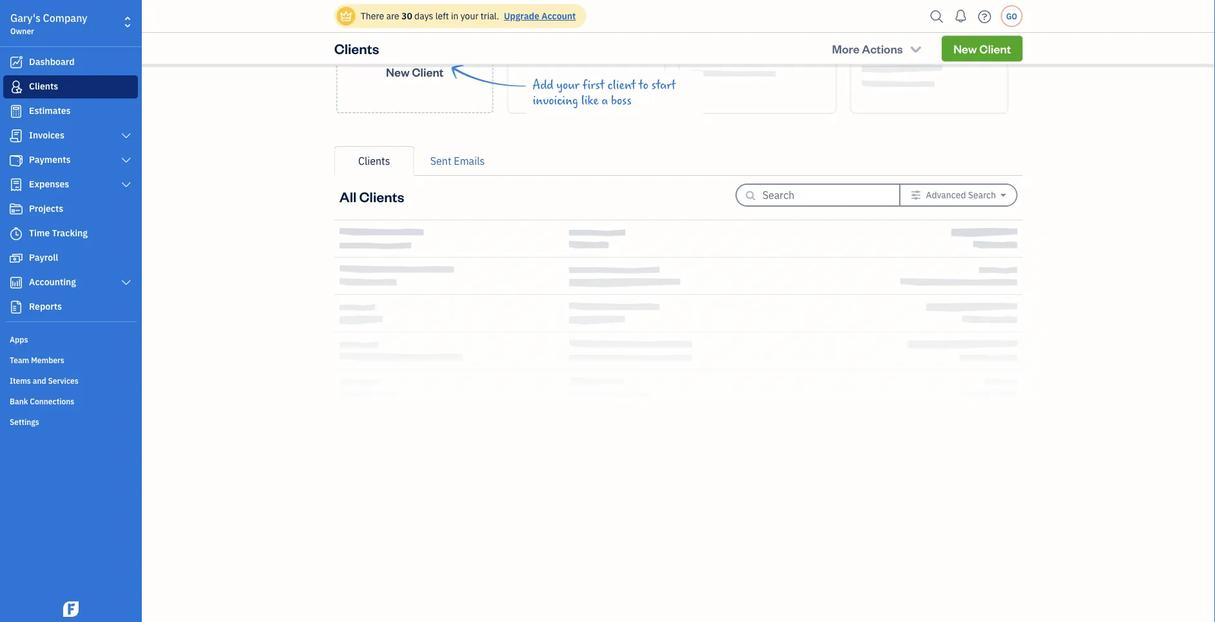 Task type: vqa. For each thing, say whether or not it's contained in the screenshot.
chevron large down image for Expenses
yes



Task type: locate. For each thing, give the bounding box(es) containing it.
new down "notifications" icon
[[954, 41, 977, 56]]

new
[[954, 41, 977, 56], [386, 64, 410, 79]]

1 horizontal spatial your
[[557, 78, 580, 92]]

sent
[[430, 154, 451, 168]]

actions
[[862, 41, 903, 56]]

estimates
[[29, 105, 71, 117]]

a
[[602, 93, 608, 108]]

chevron large down image down "payroll" link
[[120, 278, 132, 288]]

chevron large down image
[[120, 131, 132, 141], [120, 278, 132, 288]]

invoice image
[[8, 130, 24, 142]]

search image
[[927, 7, 947, 26]]

your inside add your first client to start invoicing like a boss
[[557, 78, 580, 92]]

1 horizontal spatial new
[[954, 41, 977, 56]]

all
[[339, 187, 357, 206]]

payments link
[[3, 149, 138, 172]]

apps
[[10, 335, 28, 345]]

tracking
[[52, 227, 88, 239]]

team members link
[[3, 350, 138, 369]]

30
[[401, 10, 412, 22]]

new client link
[[336, 7, 494, 113], [942, 36, 1023, 61]]

1 chevron large down image from the top
[[120, 155, 132, 166]]

and
[[33, 376, 46, 386]]

clients link down dashboard link
[[3, 75, 138, 99]]

notifications image
[[951, 3, 971, 29]]

projects link
[[3, 198, 138, 221]]

your
[[461, 10, 479, 22], [557, 78, 580, 92]]

clients
[[334, 39, 379, 58], [29, 80, 58, 92], [358, 154, 390, 168], [359, 187, 404, 206]]

client down days at left top
[[412, 64, 444, 79]]

project image
[[8, 203, 24, 216]]

client
[[980, 41, 1011, 56], [412, 64, 444, 79]]

services
[[48, 376, 78, 386]]

chevron large down image up projects 'link' on the left of page
[[120, 180, 132, 190]]

1 vertical spatial new
[[386, 64, 410, 79]]

dashboard
[[29, 56, 75, 68]]

your up invoicing
[[557, 78, 580, 92]]

your right in
[[461, 10, 479, 22]]

2 chevron large down image from the top
[[120, 180, 132, 190]]

to
[[639, 78, 648, 92]]

0 horizontal spatial clients link
[[3, 75, 138, 99]]

owner
[[10, 26, 34, 36]]

estimate image
[[8, 105, 24, 118]]

reports
[[29, 301, 62, 313]]

gary's company owner
[[10, 11, 87, 36]]

chevron large down image up expenses link
[[120, 155, 132, 166]]

advanced search button
[[901, 185, 1016, 206]]

clients link
[[3, 75, 138, 99], [334, 146, 414, 176]]

settings image
[[911, 190, 921, 201]]

chevrondown image
[[909, 42, 923, 55]]

apps link
[[3, 329, 138, 349]]

0 vertical spatial new
[[954, 41, 977, 56]]

trial.
[[481, 10, 499, 22]]

bank connections
[[10, 396, 74, 407]]

projects
[[29, 203, 63, 215]]

1 vertical spatial chevron large down image
[[120, 180, 132, 190]]

0 vertical spatial chevron large down image
[[120, 155, 132, 166]]

new client down 30
[[386, 64, 444, 79]]

payroll link
[[3, 247, 138, 270]]

client down go to help 'image' on the top of the page
[[980, 41, 1011, 56]]

0 horizontal spatial new client link
[[336, 7, 494, 113]]

chevron large down image for payments
[[120, 155, 132, 166]]

expenses
[[29, 178, 69, 190]]

upgrade account link
[[501, 10, 576, 22]]

gary's
[[10, 11, 41, 25]]

clients down crown image
[[334, 39, 379, 58]]

chevron large down image
[[120, 155, 132, 166], [120, 180, 132, 190]]

invoicing
[[533, 93, 578, 108]]

go button
[[1001, 5, 1023, 27]]

1 horizontal spatial client
[[980, 41, 1011, 56]]

1 vertical spatial clients link
[[334, 146, 414, 176]]

0 vertical spatial client
[[980, 41, 1011, 56]]

0 vertical spatial chevron large down image
[[120, 131, 132, 141]]

days
[[414, 10, 433, 22]]

chevron large down image for expenses
[[120, 180, 132, 190]]

there are 30 days left in your trial. upgrade account
[[361, 10, 576, 22]]

1 chevron large down image from the top
[[120, 131, 132, 141]]

1 vertical spatial new client
[[386, 64, 444, 79]]

chevron large down image inside accounting link
[[120, 278, 132, 288]]

new down are
[[386, 64, 410, 79]]

sent emails
[[430, 154, 485, 168]]

add
[[533, 78, 554, 92]]

2 chevron large down image from the top
[[120, 278, 132, 288]]

emails
[[454, 154, 485, 168]]

accounting
[[29, 276, 76, 288]]

team
[[10, 355, 29, 366]]

0 horizontal spatial client
[[412, 64, 444, 79]]

0 horizontal spatial new
[[386, 64, 410, 79]]

go
[[1006, 11, 1017, 21]]

main element
[[0, 0, 174, 623]]

1 horizontal spatial new client
[[954, 41, 1011, 56]]

members
[[31, 355, 64, 366]]

clients link up all clients
[[334, 146, 414, 176]]

chevron large down image for accounting
[[120, 278, 132, 288]]

crown image
[[339, 9, 353, 23]]

0 vertical spatial your
[[461, 10, 479, 22]]

Search text field
[[763, 185, 879, 206]]

go to help image
[[974, 7, 995, 26]]

expenses link
[[3, 173, 138, 197]]

connections
[[30, 396, 74, 407]]

0 vertical spatial new client
[[954, 41, 1011, 56]]

new client
[[954, 41, 1011, 56], [386, 64, 444, 79]]

caretdown image
[[1001, 190, 1006, 201]]

1 vertical spatial chevron large down image
[[120, 278, 132, 288]]

clients up estimates
[[29, 80, 58, 92]]

expense image
[[8, 179, 24, 191]]

sent emails link
[[414, 146, 501, 176]]

new client down go to help 'image' on the top of the page
[[954, 41, 1011, 56]]

0 vertical spatial clients link
[[3, 75, 138, 99]]

1 vertical spatial your
[[557, 78, 580, 92]]

chevron large down image down estimates link
[[120, 131, 132, 141]]

start
[[651, 78, 676, 92]]



Task type: describe. For each thing, give the bounding box(es) containing it.
clients right all
[[359, 187, 404, 206]]

chart image
[[8, 277, 24, 289]]

team members
[[10, 355, 64, 366]]

clients up all clients
[[358, 154, 390, 168]]

chevron large down image for invoices
[[120, 131, 132, 141]]

time tracking link
[[3, 222, 138, 246]]

0 horizontal spatial new client
[[386, 64, 444, 79]]

payroll
[[29, 252, 58, 264]]

search
[[968, 189, 996, 201]]

add your first client to start invoicing like a boss
[[533, 78, 676, 108]]

upgrade
[[504, 10, 539, 22]]

invoices link
[[3, 124, 138, 148]]

all clients
[[339, 187, 404, 206]]

more
[[832, 41, 860, 56]]

1 horizontal spatial clients link
[[334, 146, 414, 176]]

time
[[29, 227, 50, 239]]

items and services
[[10, 376, 78, 386]]

time tracking
[[29, 227, 88, 239]]

reports link
[[3, 296, 138, 319]]

report image
[[8, 301, 24, 314]]

account
[[542, 10, 576, 22]]

1 vertical spatial client
[[412, 64, 444, 79]]

bank
[[10, 396, 28, 407]]

settings link
[[3, 412, 138, 431]]

money image
[[8, 252, 24, 265]]

bank connections link
[[3, 391, 138, 411]]

are
[[386, 10, 399, 22]]

timer image
[[8, 228, 24, 240]]

like
[[581, 93, 599, 108]]

0 horizontal spatial your
[[461, 10, 479, 22]]

in
[[451, 10, 458, 22]]

client
[[608, 78, 636, 92]]

left
[[435, 10, 449, 22]]

dashboard image
[[8, 56, 24, 69]]

estimates link
[[3, 100, 138, 123]]

items
[[10, 376, 31, 386]]

1 horizontal spatial new client link
[[942, 36, 1023, 61]]

company
[[43, 11, 87, 25]]

payments
[[29, 154, 71, 166]]

more actions
[[832, 41, 903, 56]]

payment image
[[8, 154, 24, 167]]

client image
[[8, 81, 24, 93]]

settings
[[10, 417, 39, 427]]

dashboard link
[[3, 51, 138, 74]]

accounting link
[[3, 271, 138, 295]]

advanced search
[[926, 189, 996, 201]]

items and services link
[[3, 371, 138, 390]]

there
[[361, 10, 384, 22]]

more actions button
[[821, 35, 934, 62]]

freshbooks image
[[61, 602, 81, 618]]

first
[[583, 78, 605, 92]]

clients inside main element
[[29, 80, 58, 92]]

advanced
[[926, 189, 966, 201]]

invoices
[[29, 129, 64, 141]]

boss
[[611, 93, 632, 108]]



